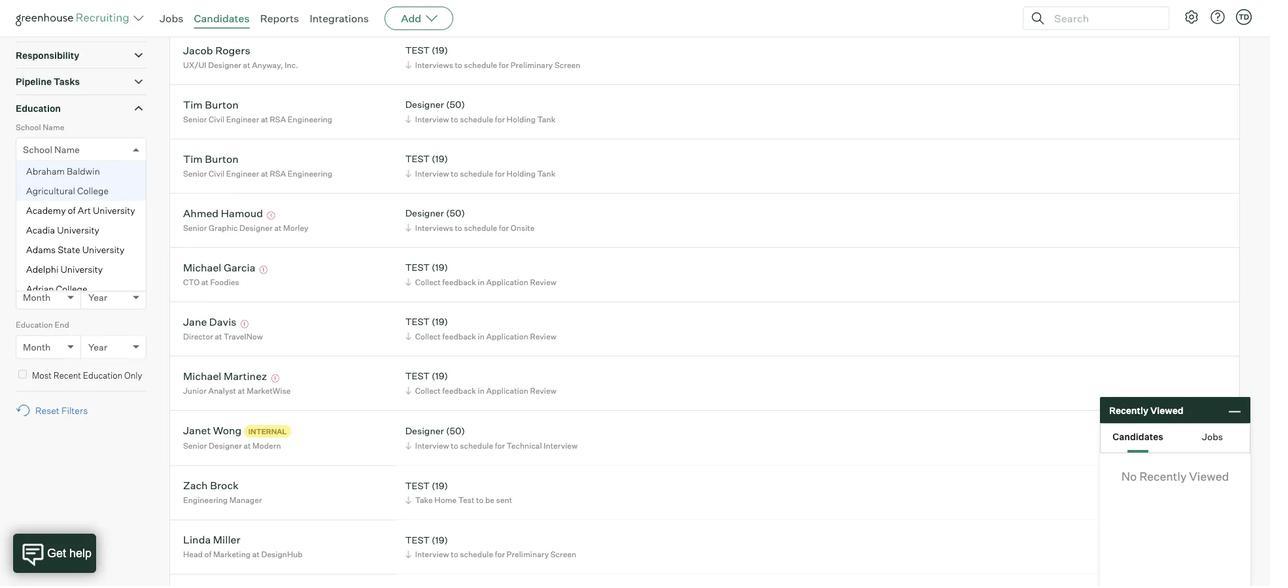 Task type: vqa. For each thing, say whether or not it's contained in the screenshot.


Task type: locate. For each thing, give the bounding box(es) containing it.
ahmed hamoud has been in onsite for more than 21 days image
[[265, 212, 277, 220]]

reports link
[[260, 12, 299, 25]]

tank inside test (19) interview to schedule for holding tank
[[538, 169, 556, 178]]

0 vertical spatial engineer
[[226, 114, 259, 124]]

(19)
[[432, 45, 448, 56], [432, 153, 448, 165], [432, 262, 448, 273], [432, 316, 448, 328], [432, 371, 448, 382], [432, 480, 448, 492], [432, 534, 448, 546]]

1 month from the top
[[23, 292, 51, 303]]

0 horizontal spatial jobs
[[160, 12, 184, 25]]

(19) for engineering manager
[[432, 480, 448, 492]]

anyway, inside jacob rogers ux/ui designer at anyway, inc.
[[252, 60, 283, 70]]

0 vertical spatial interview to schedule for holding tank link
[[404, 4, 559, 17]]

collect for michael garcia
[[415, 277, 441, 287]]

civil
[[209, 114, 225, 124], [209, 169, 225, 178]]

1 review from the top
[[530, 277, 557, 287]]

screen inside test (19) interviews to schedule for preliminary screen
[[555, 60, 581, 70]]

3 (19) from the top
[[432, 262, 448, 273]]

to inside designer (50) interview to schedule for holding tank
[[451, 114, 459, 124]]

0 vertical spatial test (19) collect feedback in application review
[[406, 262, 557, 287]]

discipline
[[16, 221, 52, 231], [23, 243, 65, 254]]

tim burton senior civil engineer at rsa engineering down jacob rogers ux/ui designer at anyway, inc.
[[183, 98, 332, 124]]

school up abraham
[[23, 144, 52, 155]]

1 tank from the top
[[538, 6, 556, 15]]

engineering inside zach brock engineering manager
[[183, 495, 228, 505]]

anyway, down reports
[[252, 60, 283, 70]]

2 inc. from the top
[[285, 60, 298, 70]]

1 vertical spatial rsa
[[270, 169, 286, 178]]

0 vertical spatial degree
[[16, 172, 43, 182]]

td button
[[1237, 9, 1253, 25]]

test inside test (19) interviews to schedule for preliminary screen
[[406, 45, 430, 56]]

for inside designer (50) interview to schedule for holding tank
[[495, 114, 505, 124]]

year up most recent education only
[[88, 341, 107, 353]]

candidates down recently viewed
[[1113, 431, 1164, 443]]

holding for (50)
[[507, 114, 536, 124]]

michael garcia has been in application review for more than 5 days image
[[258, 266, 270, 274]]

tim for test
[[183, 152, 203, 165]]

director
[[183, 332, 213, 341]]

1 vertical spatial tim
[[183, 152, 203, 165]]

university inside option
[[82, 244, 125, 255]]

inc. down reports link
[[285, 60, 298, 70]]

(50)
[[446, 99, 465, 110], [446, 208, 465, 219], [446, 425, 465, 437]]

ux/ui up the jacob
[[183, 6, 207, 15]]

4 (19) from the top
[[432, 316, 448, 328]]

schedule
[[460, 6, 493, 15], [464, 60, 498, 70], [460, 114, 493, 124], [460, 169, 493, 178], [464, 223, 498, 233], [460, 441, 493, 451], [460, 550, 493, 560]]

year
[[88, 292, 107, 303], [88, 341, 107, 353]]

(19) inside test (19) take home test to be sent
[[432, 480, 448, 492]]

tank for (50)
[[538, 114, 556, 124]]

for up test (19) interview to schedule for holding tank
[[495, 114, 505, 124]]

name up 'baldwin'
[[54, 144, 80, 155]]

michael garcia
[[183, 261, 256, 274]]

1 vertical spatial tank
[[538, 114, 556, 124]]

1 vertical spatial screen
[[551, 550, 577, 560]]

discipline down academy
[[16, 221, 52, 231]]

1 horizontal spatial candidates
[[1113, 431, 1164, 443]]

1 vertical spatial name
[[54, 144, 80, 155]]

1 vertical spatial burton
[[205, 152, 239, 165]]

6 test from the top
[[406, 480, 430, 492]]

interview to schedule for holding tank link for (19)
[[404, 167, 559, 180]]

education
[[16, 103, 61, 114], [16, 271, 53, 281], [16, 320, 53, 330], [83, 370, 123, 381]]

1 vertical spatial ux/ui
[[183, 60, 207, 70]]

at inside linda miller head of marketing at designhub
[[252, 550, 260, 560]]

month down education start
[[23, 292, 51, 303]]

degree
[[16, 172, 43, 182], [23, 193, 54, 205]]

collect feedback in application review link for michael garcia
[[404, 276, 560, 288]]

for down sent
[[495, 550, 505, 560]]

schedule left onsite
[[464, 223, 498, 233]]

2 interview to schedule for holding tank link from the top
[[404, 113, 559, 125]]

michael up junior
[[183, 370, 222, 383]]

1 horizontal spatial jobs
[[1203, 431, 1224, 443]]

test
[[406, 45, 430, 56], [406, 153, 430, 165], [406, 262, 430, 273], [406, 316, 430, 328], [406, 371, 430, 382], [406, 480, 430, 492], [406, 534, 430, 546]]

at
[[243, 6, 250, 15], [243, 60, 250, 70], [261, 114, 268, 124], [261, 169, 268, 178], [274, 223, 282, 233], [201, 277, 209, 287], [215, 332, 222, 341], [238, 386, 245, 396], [244, 441, 251, 451], [252, 550, 260, 560]]

0 vertical spatial tank
[[538, 6, 556, 15]]

2 in from the top
[[478, 332, 485, 341]]

test (19) take home test to be sent
[[406, 480, 512, 505]]

test inside test (19) interview to schedule for holding tank
[[406, 153, 430, 165]]

(50) up interview to schedule for technical interview link on the left
[[446, 425, 465, 437]]

1 vertical spatial holding
[[507, 114, 536, 124]]

3 test from the top
[[406, 262, 430, 273]]

degree up agricultural
[[16, 172, 43, 182]]

for up designer (50) interviews to schedule for onsite
[[495, 169, 505, 178]]

0 vertical spatial civil
[[209, 114, 225, 124]]

schedule for test (19) interview to schedule for holding tank
[[460, 169, 493, 178]]

pipeline
[[16, 76, 52, 87]]

7 (19) from the top
[[432, 534, 448, 546]]

engineer for designer (50)
[[226, 114, 259, 124]]

engineer up hamoud
[[226, 169, 259, 178]]

1 vertical spatial civil
[[209, 169, 225, 178]]

for inside test (19) interviews to schedule for preliminary screen
[[499, 60, 509, 70]]

2 rsa from the top
[[270, 169, 286, 178]]

tim
[[183, 98, 203, 111], [183, 152, 203, 165]]

interviews inside designer (50) interviews to schedule for onsite
[[415, 223, 453, 233]]

0 vertical spatial feedback
[[443, 277, 476, 287]]

3 in from the top
[[478, 386, 485, 396]]

application for michael garcia
[[487, 277, 529, 287]]

to inside designer (50) interview to schedule for technical interview
[[451, 441, 459, 451]]

feedback for michael garcia
[[443, 277, 476, 287]]

to up designer (50) interview to schedule for holding tank
[[455, 60, 463, 70]]

1 vertical spatial interviews
[[415, 223, 453, 233]]

0 vertical spatial interviews
[[415, 60, 453, 70]]

1 holding from the top
[[507, 6, 536, 15]]

designer inside designer (50) interviews to schedule for onsite
[[406, 208, 444, 219]]

1 horizontal spatial of
[[205, 550, 212, 560]]

0 vertical spatial tim burton senior civil engineer at rsa engineering
[[183, 98, 332, 124]]

1 tim burton link from the top
[[183, 98, 239, 113]]

screen inside test (19) interview to schedule for preliminary screen
[[551, 550, 577, 560]]

application for jane davis
[[487, 332, 529, 341]]

to inside test (19) interviews to schedule for preliminary screen
[[455, 60, 463, 70]]

to for test (19) interview to schedule for preliminary screen
[[451, 550, 459, 560]]

(50) inside designer (50) interview to schedule for technical interview
[[446, 425, 465, 437]]

tasks
[[54, 76, 80, 87]]

schedule up designer (50) interview to schedule for holding tank
[[464, 60, 498, 70]]

1 interviews from the top
[[415, 60, 453, 70]]

to inside test (19) interview to schedule for holding tank
[[451, 169, 459, 178]]

viewed
[[1151, 405, 1184, 416], [1190, 470, 1230, 484]]

discipline down "acadia"
[[23, 243, 65, 254]]

1 rsa from the top
[[270, 114, 286, 124]]

1 vertical spatial of
[[205, 550, 212, 560]]

2 vertical spatial collect
[[415, 386, 441, 396]]

0 vertical spatial viewed
[[1151, 405, 1184, 416]]

education left end
[[16, 320, 53, 330]]

senior
[[183, 114, 207, 124], [183, 169, 207, 178], [183, 223, 207, 233], [183, 441, 207, 451]]

0 vertical spatial screen
[[555, 60, 581, 70]]

2 collect feedback in application review link from the top
[[404, 330, 560, 343]]

schedule up designer (50) interviews to schedule for onsite
[[460, 169, 493, 178]]

1 vertical spatial interview to schedule for holding tank link
[[404, 113, 559, 125]]

0 vertical spatial application
[[487, 277, 529, 287]]

1 engineer from the top
[[226, 114, 259, 124]]

1 vertical spatial collect feedback in application review link
[[404, 330, 560, 343]]

year down adelphi university option in the top of the page
[[88, 292, 107, 303]]

2 michael from the top
[[183, 370, 222, 383]]

tim up ahmed
[[183, 152, 203, 165]]

2 engineer from the top
[[226, 169, 259, 178]]

tank inside designer (50) interview to schedule for holding tank
[[538, 114, 556, 124]]

abraham baldwin agricultural college
[[26, 165, 109, 196]]

1 tim burton senior civil engineer at rsa engineering from the top
[[183, 98, 332, 124]]

schedule inside designer (50) interview to schedule for holding tank
[[460, 114, 493, 124]]

michael up cto at foodies
[[183, 261, 222, 274]]

(50) up interviews to schedule for onsite link
[[446, 208, 465, 219]]

interview inside designer (50) interview to schedule for holding tank
[[415, 114, 449, 124]]

for up designer (50) interview to schedule for holding tank
[[499, 60, 509, 70]]

2 (19) from the top
[[432, 153, 448, 165]]

2 vertical spatial feedback
[[443, 386, 476, 396]]

to up test (19) interview to schedule for holding tank
[[451, 114, 459, 124]]

interviews for designer
[[415, 223, 453, 233]]

1 vertical spatial in
[[478, 332, 485, 341]]

interview to schedule for holding tank link up designer (50) interviews to schedule for onsite
[[404, 167, 559, 180]]

engineer
[[226, 114, 259, 124], [226, 169, 259, 178]]

schedule for designer (50) interview to schedule for technical interview
[[460, 441, 493, 451]]

janet wong link
[[183, 424, 242, 439]]

burton
[[205, 98, 239, 111], [205, 152, 239, 165]]

designer (50) interview to schedule for holding tank
[[406, 99, 556, 124]]

1 test from the top
[[406, 45, 430, 56]]

1 tim from the top
[[183, 98, 203, 111]]

education for education start
[[16, 271, 53, 281]]

2 feedback from the top
[[443, 332, 476, 341]]

onsite
[[511, 223, 535, 233]]

inc. left integrations link
[[285, 6, 298, 15]]

michael for michael garcia
[[183, 261, 222, 274]]

1 vertical spatial recently
[[1140, 470, 1187, 484]]

preliminary inside test (19) interview to schedule for preliminary screen
[[507, 550, 549, 560]]

1 vertical spatial candidates
[[1113, 431, 1164, 443]]

test for senior civil engineer at rsa engineering
[[406, 153, 430, 165]]

to inside designer (50) interviews to schedule for onsite
[[455, 223, 463, 233]]

linda miller head of marketing at designhub
[[183, 533, 303, 560]]

2 vertical spatial collect feedback in application review link
[[404, 385, 560, 397]]

education for education
[[16, 103, 61, 114]]

(50) inside designer (50) interviews to schedule for onsite
[[446, 208, 465, 219]]

collect feedback in application review link for michael martinez
[[404, 385, 560, 397]]

foodies
[[210, 277, 239, 287]]

director at travelnow
[[183, 332, 263, 341]]

2 test (19) collect feedback in application review from the top
[[406, 316, 557, 341]]

burton down jacob rogers ux/ui designer at anyway, inc.
[[205, 98, 239, 111]]

college up art
[[77, 185, 109, 196]]

month down education end
[[23, 341, 51, 353]]

1 michael from the top
[[183, 261, 222, 274]]

3 (50) from the top
[[446, 425, 465, 437]]

to left onsite
[[455, 223, 463, 233]]

2 burton from the top
[[205, 152, 239, 165]]

test inside test (19) take home test to be sent
[[406, 480, 430, 492]]

1 year from the top
[[88, 292, 107, 303]]

1 vertical spatial year
[[88, 341, 107, 353]]

(19) inside test (19) interview to schedule for preliminary screen
[[432, 534, 448, 546]]

preliminary inside test (19) interviews to schedule for preliminary screen
[[511, 60, 553, 70]]

3 review from the top
[[530, 386, 557, 396]]

tim burton link down jacob rogers link
[[183, 98, 239, 113]]

0 vertical spatial month
[[23, 292, 51, 303]]

none field inside school name element
[[23, 139, 26, 161]]

schedule inside designer (50) interview to schedule for technical interview
[[460, 441, 493, 451]]

0 horizontal spatial of
[[68, 205, 76, 216]]

1 vertical spatial anyway,
[[252, 60, 283, 70]]

1 horizontal spatial viewed
[[1190, 470, 1230, 484]]

interview inside test (19) interview to schedule for preliminary screen
[[415, 550, 449, 560]]

for inside test (19) interview to schedule for preliminary screen
[[495, 550, 505, 560]]

schedule left technical
[[460, 441, 493, 451]]

0 horizontal spatial viewed
[[1151, 405, 1184, 416]]

tim burton link up ahmed
[[183, 152, 239, 167]]

for
[[495, 6, 505, 15], [499, 60, 509, 70], [495, 114, 505, 124], [495, 169, 505, 178], [499, 223, 509, 233], [495, 441, 505, 451], [495, 550, 505, 560]]

2 vertical spatial test (19) collect feedback in application review
[[406, 371, 557, 396]]

engineer down jacob rogers ux/ui designer at anyway, inc.
[[226, 114, 259, 124]]

1 vertical spatial test (19) collect feedback in application review
[[406, 316, 557, 341]]

designer inside designer (50) interview to schedule for technical interview
[[406, 425, 444, 437]]

engineer for test (19)
[[226, 169, 259, 178]]

name up abraham
[[43, 123, 64, 132]]

0 vertical spatial review
[[530, 277, 557, 287]]

integrations link
[[310, 12, 369, 25]]

1 vertical spatial preliminary
[[507, 550, 549, 560]]

for inside designer (50) interview to schedule for technical interview
[[495, 441, 505, 451]]

0 vertical spatial college
[[77, 185, 109, 196]]

1 feedback from the top
[[443, 277, 476, 287]]

Most Recent Education Only checkbox
[[18, 370, 27, 379]]

of down "linda miller" link
[[205, 550, 212, 560]]

modern
[[253, 441, 281, 451]]

collect
[[415, 277, 441, 287], [415, 332, 441, 341], [415, 386, 441, 396]]

0 vertical spatial rsa
[[270, 114, 286, 124]]

1 ux/ui from the top
[[183, 6, 207, 15]]

test for engineering manager
[[406, 480, 430, 492]]

for for designer (50) interview to schedule for technical interview
[[495, 441, 505, 451]]

1 vertical spatial inc.
[[285, 60, 298, 70]]

3 tank from the top
[[538, 169, 556, 178]]

2 vertical spatial review
[[530, 386, 557, 396]]

2 vertical spatial in
[[478, 386, 485, 396]]

source
[[16, 23, 47, 34]]

screen
[[555, 60, 581, 70], [551, 550, 577, 560]]

schedule inside test (19) interviews to schedule for preliminary screen
[[464, 60, 498, 70]]

2 civil from the top
[[209, 169, 225, 178]]

0 vertical spatial collect
[[415, 277, 441, 287]]

test (19) collect feedback in application review for jane davis
[[406, 316, 557, 341]]

miller
[[213, 533, 241, 547]]

3 collect feedback in application review link from the top
[[404, 385, 560, 397]]

1 vertical spatial (50)
[[446, 208, 465, 219]]

holding inside test (19) interview to schedule for holding tank
[[507, 169, 536, 178]]

agricultural
[[26, 185, 75, 196]]

0 vertical spatial jobs
[[160, 12, 184, 25]]

2 year from the top
[[88, 341, 107, 353]]

2 vertical spatial interview to schedule for holding tank link
[[404, 167, 559, 180]]

schedule down test at bottom left
[[460, 550, 493, 560]]

0 vertical spatial candidates
[[194, 12, 250, 25]]

to inside test (19) interview to schedule for preliminary screen
[[451, 550, 459, 560]]

2 month from the top
[[23, 341, 51, 353]]

2 interviews from the top
[[415, 223, 453, 233]]

1 burton from the top
[[205, 98, 239, 111]]

2 holding from the top
[[507, 114, 536, 124]]

0 vertical spatial school name
[[16, 123, 64, 132]]

schedule up test (19) interview to schedule for holding tank
[[460, 114, 493, 124]]

tim burton senior civil engineer at rsa engineering for test (19)
[[183, 152, 332, 178]]

to up designer (50) interviews to schedule for onsite
[[451, 169, 459, 178]]

(19) inside test (19) interviews to schedule for preliminary screen
[[432, 45, 448, 56]]

education up adrian
[[16, 271, 53, 281]]

1 collect from the top
[[415, 277, 441, 287]]

martinez
[[224, 370, 267, 383]]

0 vertical spatial year
[[88, 292, 107, 303]]

holding inside designer (50) interview to schedule for holding tank
[[507, 114, 536, 124]]

preliminary
[[511, 60, 553, 70], [507, 550, 549, 560]]

to down the take home test to be sent link on the left bottom
[[451, 550, 459, 560]]

4 test from the top
[[406, 316, 430, 328]]

2 (50) from the top
[[446, 208, 465, 219]]

interview to schedule for holding tank link up test (19) interview to schedule for holding tank
[[404, 113, 559, 125]]

1 vertical spatial month
[[23, 341, 51, 353]]

adelphi university option
[[16, 260, 146, 279]]

1 vertical spatial tim burton link
[[183, 152, 239, 167]]

education down the pipeline
[[16, 103, 61, 114]]

schedule up test (19) interviews to schedule for preliminary screen
[[460, 6, 493, 15]]

add
[[401, 12, 422, 25]]

2 anyway, from the top
[[252, 60, 283, 70]]

0 vertical spatial tim
[[183, 98, 203, 111]]

university down acadia university option
[[82, 244, 125, 255]]

(19) inside test (19) interview to schedule for holding tank
[[432, 153, 448, 165]]

3 senior from the top
[[183, 223, 207, 233]]

2 vertical spatial (50)
[[446, 425, 465, 437]]

2 tim burton senior civil engineer at rsa engineering from the top
[[183, 152, 332, 178]]

7 test from the top
[[406, 534, 430, 546]]

2 test from the top
[[406, 153, 430, 165]]

add button
[[385, 7, 454, 30]]

1 vertical spatial viewed
[[1190, 470, 1230, 484]]

schedule inside test (19) interview to schedule for preliminary screen
[[460, 550, 493, 560]]

month
[[23, 292, 51, 303], [23, 341, 51, 353]]

interview to schedule for holding tank link up test (19) interviews to schedule for preliminary screen
[[404, 4, 559, 17]]

reset
[[35, 405, 59, 416]]

1 (19) from the top
[[432, 45, 448, 56]]

for for designer (50) interviews to schedule for onsite
[[499, 223, 509, 233]]

academy
[[26, 205, 66, 216]]

2 collect from the top
[[415, 332, 441, 341]]

0 vertical spatial ux/ui
[[183, 6, 207, 15]]

senior designer at modern
[[183, 441, 281, 451]]

1 collect feedback in application review link from the top
[[404, 276, 560, 288]]

0 vertical spatial engineering
[[288, 114, 332, 124]]

college down start
[[56, 283, 87, 295]]

baldwin
[[67, 165, 100, 177]]

to left be
[[476, 495, 484, 505]]

burton up ahmed hamoud
[[205, 152, 239, 165]]

college
[[77, 185, 109, 196], [56, 283, 87, 295]]

recently
[[1110, 405, 1149, 416], [1140, 470, 1187, 484]]

feedback for jane davis
[[443, 332, 476, 341]]

1 (50) from the top
[[446, 99, 465, 110]]

of inside option
[[68, 205, 76, 216]]

0 vertical spatial tim burton link
[[183, 98, 239, 113]]

for left technical
[[495, 441, 505, 451]]

test (19) interviews to schedule for preliminary screen
[[406, 45, 581, 70]]

0 vertical spatial school
[[16, 123, 41, 132]]

list box
[[16, 161, 146, 299]]

0 vertical spatial anyway,
[[252, 6, 283, 15]]

2 review from the top
[[530, 332, 557, 341]]

to inside test (19) take home test to be sent
[[476, 495, 484, 505]]

ahmed hamoud link
[[183, 207, 263, 222]]

0 vertical spatial collect feedback in application review link
[[404, 276, 560, 288]]

1 vertical spatial engineering
[[288, 169, 332, 178]]

for inside designer (50) interviews to schedule for onsite
[[499, 223, 509, 233]]

schedule for designer (50) interviews to schedule for onsite
[[464, 223, 498, 233]]

review for michael garcia
[[530, 277, 557, 287]]

of left art
[[68, 205, 76, 216]]

holding
[[507, 6, 536, 15], [507, 114, 536, 124], [507, 169, 536, 178]]

preliminary for linda miller
[[507, 550, 549, 560]]

test for director at travelnow
[[406, 316, 430, 328]]

2 vertical spatial tank
[[538, 169, 556, 178]]

2 tank from the top
[[538, 114, 556, 124]]

for left onsite
[[499, 223, 509, 233]]

(50) down interviews to schedule for preliminary screen link
[[446, 99, 465, 110]]

collect feedback in application review link
[[404, 276, 560, 288], [404, 330, 560, 343], [404, 385, 560, 397]]

tank for (19)
[[538, 169, 556, 178]]

garcia
[[224, 261, 256, 274]]

schedule inside designer (50) interviews to schedule for onsite
[[464, 223, 498, 233]]

holding up test (19) interviews to schedule for preliminary screen
[[507, 6, 536, 15]]

jobs up no recently viewed
[[1203, 431, 1224, 443]]

in for jane davis
[[478, 332, 485, 341]]

for for designer (50) interview to schedule for holding tank
[[495, 114, 505, 124]]

tim for designer
[[183, 98, 203, 111]]

burton for test (19)
[[205, 152, 239, 165]]

2 vertical spatial engineering
[[183, 495, 228, 505]]

university down adams state university option
[[60, 264, 103, 275]]

ux/ui inside jacob rogers ux/ui designer at anyway, inc.
[[183, 60, 207, 70]]

interview inside test (19) interview to schedule for holding tank
[[415, 169, 449, 178]]

technical
[[507, 441, 542, 451]]

1 vertical spatial engineer
[[226, 169, 259, 178]]

to
[[451, 6, 459, 15], [455, 60, 463, 70], [451, 114, 459, 124], [451, 169, 459, 178], [455, 223, 463, 233], [451, 441, 459, 451], [476, 495, 484, 505], [451, 550, 459, 560]]

3 holding from the top
[[507, 169, 536, 178]]

2 vertical spatial application
[[487, 386, 529, 396]]

0 vertical spatial michael
[[183, 261, 222, 274]]

2 tim burton link from the top
[[183, 152, 239, 167]]

schedule inside test (19) interview to schedule for holding tank
[[460, 169, 493, 178]]

1 vertical spatial application
[[487, 332, 529, 341]]

school down the pipeline
[[16, 123, 41, 132]]

2 tim from the top
[[183, 152, 203, 165]]

tab list
[[1101, 424, 1251, 453]]

0 vertical spatial of
[[68, 205, 76, 216]]

1 in from the top
[[478, 277, 485, 287]]

adelphi university
[[26, 264, 103, 275]]

interviews inside test (19) interviews to schedule for preliminary screen
[[415, 60, 453, 70]]

in for michael garcia
[[478, 277, 485, 287]]

0 vertical spatial (50)
[[446, 99, 465, 110]]

test (19) interview to schedule for holding tank
[[406, 153, 556, 178]]

ux/ui down the jacob
[[183, 60, 207, 70]]

0 vertical spatial holding
[[507, 6, 536, 15]]

university right art
[[93, 205, 135, 216]]

None field
[[23, 139, 26, 161]]

1 test (19) collect feedback in application review from the top
[[406, 262, 557, 287]]

list box containing abraham baldwin agricultural college
[[16, 161, 146, 299]]

1 civil from the top
[[209, 114, 225, 124]]

jobs
[[160, 12, 184, 25], [1203, 431, 1224, 443]]

degree down abraham
[[23, 193, 54, 205]]

year for education end
[[88, 341, 107, 353]]

rsa
[[270, 114, 286, 124], [270, 169, 286, 178]]

zach brock link
[[183, 479, 239, 494]]

interviews to schedule for preliminary screen link
[[404, 59, 584, 71]]

education left only at the bottom left
[[83, 370, 123, 381]]

1 vertical spatial college
[[56, 283, 87, 295]]

test for ux/ui designer at anyway, inc.
[[406, 45, 430, 56]]

to up test (19) take home test to be sent
[[451, 441, 459, 451]]

3 interview to schedule for holding tank link from the top
[[404, 167, 559, 180]]

holding down interviews to schedule for preliminary screen link
[[507, 114, 536, 124]]

1 vertical spatial feedback
[[443, 332, 476, 341]]

jane davis has been in application review for more than 5 days image
[[239, 320, 251, 328]]

0 vertical spatial burton
[[205, 98, 239, 111]]

0 vertical spatial in
[[478, 277, 485, 287]]

2 vertical spatial holding
[[507, 169, 536, 178]]

for up test (19) interviews to schedule for preliminary screen
[[495, 6, 505, 15]]

review
[[530, 277, 557, 287], [530, 332, 557, 341], [530, 386, 557, 396]]

1 vertical spatial review
[[530, 332, 557, 341]]

6 (19) from the top
[[432, 480, 448, 492]]

0 vertical spatial inc.
[[285, 6, 298, 15]]

0 vertical spatial discipline
[[16, 221, 52, 231]]

1 application from the top
[[487, 277, 529, 287]]

1 vertical spatial michael
[[183, 370, 222, 383]]

2 application from the top
[[487, 332, 529, 341]]

1 vertical spatial collect
[[415, 332, 441, 341]]

internal
[[249, 427, 287, 436]]

td
[[1239, 12, 1250, 21]]

jobs up the jacob
[[160, 12, 184, 25]]

0 vertical spatial preliminary
[[511, 60, 553, 70]]

school
[[16, 123, 41, 132], [23, 144, 52, 155]]

tim down the jacob
[[183, 98, 203, 111]]

1 vertical spatial tim burton senior civil engineer at rsa engineering
[[183, 152, 332, 178]]

for inside test (19) interview to schedule for holding tank
[[495, 169, 505, 178]]

university
[[93, 205, 135, 216], [57, 224, 99, 236], [82, 244, 125, 255], [60, 264, 103, 275]]

2 ux/ui from the top
[[183, 60, 207, 70]]

holding up onsite
[[507, 169, 536, 178]]

anyway, right candidates link
[[252, 6, 283, 15]]

tim burton senior civil engineer at rsa engineering up hamoud
[[183, 152, 332, 178]]

janet
[[183, 424, 211, 437]]

candidates up jacob rogers link
[[194, 12, 250, 25]]

test inside test (19) interview to schedule for preliminary screen
[[406, 534, 430, 546]]



Task type: describe. For each thing, give the bounding box(es) containing it.
interview for designer (50) interview to schedule for holding tank
[[415, 114, 449, 124]]

art
[[78, 205, 91, 216]]

junior analyst at marketwise
[[183, 386, 291, 396]]

candidates link
[[194, 12, 250, 25]]

adrian
[[26, 283, 54, 295]]

greenhouse recruiting image
[[16, 10, 133, 26]]

school name element
[[16, 121, 147, 299]]

for for test (19) interview to schedule for holding tank
[[495, 169, 505, 178]]

interview for test (19) interview to schedule for holding tank
[[415, 169, 449, 178]]

wong
[[213, 424, 242, 437]]

state
[[58, 244, 80, 255]]

filters
[[61, 405, 88, 416]]

adelphi
[[26, 264, 58, 275]]

junior
[[183, 386, 207, 396]]

ahmed
[[183, 207, 219, 220]]

to for designer (50) interview to schedule for holding tank
[[451, 114, 459, 124]]

responsibility
[[16, 50, 79, 61]]

interview for designer (50) interview to schedule for technical interview
[[415, 441, 449, 451]]

designer (50) interview to schedule for technical interview
[[406, 425, 578, 451]]

(50) inside designer (50) interview to schedule for holding tank
[[446, 99, 465, 110]]

(50) for ahmed hamoud
[[446, 208, 465, 219]]

tab list containing candidates
[[1101, 424, 1251, 453]]

jane davis link
[[183, 315, 237, 330]]

analyst
[[208, 386, 236, 396]]

recent
[[54, 370, 81, 381]]

linda
[[183, 533, 211, 547]]

jacob rogers ux/ui designer at anyway, inc.
[[183, 44, 298, 70]]

zach
[[183, 479, 208, 492]]

academy of art university option
[[16, 201, 146, 220]]

rsa for test (19)
[[270, 169, 286, 178]]

1 vertical spatial school name
[[23, 144, 80, 155]]

to for designer (50) interview to schedule for technical interview
[[451, 441, 459, 451]]

ux/ui designer at anyway, inc.
[[183, 6, 298, 15]]

designer inside jacob rogers ux/ui designer at anyway, inc.
[[208, 60, 241, 70]]

(50) for janet wong
[[446, 425, 465, 437]]

acadia university option
[[16, 220, 146, 240]]

tim burton link for designer
[[183, 98, 239, 113]]

education start
[[16, 271, 73, 281]]

acadia university
[[26, 224, 99, 236]]

jacob rogers link
[[183, 44, 250, 59]]

michael martinez has been in application review for more than 5 days image
[[270, 375, 281, 383]]

0 vertical spatial name
[[43, 123, 64, 132]]

screen for jacob rogers
[[555, 60, 581, 70]]

civil for designer (50)
[[209, 114, 225, 124]]

adrian college option
[[16, 279, 146, 299]]

td button
[[1234, 7, 1255, 27]]

list box inside school name element
[[16, 161, 146, 299]]

jobs link
[[160, 12, 184, 25]]

to for test (19) interview to schedule for holding tank
[[451, 169, 459, 178]]

reset filters button
[[16, 398, 94, 423]]

home
[[435, 495, 457, 505]]

adams state university option
[[16, 240, 146, 260]]

jacob
[[183, 44, 213, 57]]

designer inside designer (50) interview to schedule for holding tank
[[406, 99, 444, 110]]

1 inc. from the top
[[285, 6, 298, 15]]

reports
[[260, 12, 299, 25]]

candidates inside tab list
[[1113, 431, 1164, 443]]

take
[[415, 495, 433, 505]]

schedule for designer (50) interview to schedule for holding tank
[[460, 114, 493, 124]]

schedule for test (19) interviews to schedule for preliminary screen
[[464, 60, 498, 70]]

0 horizontal spatial candidates
[[194, 12, 250, 25]]

collect for jane davis
[[415, 332, 441, 341]]

interviews to schedule for onsite link
[[404, 222, 538, 234]]

designhub
[[261, 550, 303, 560]]

1 vertical spatial school
[[23, 144, 52, 155]]

reset filters
[[35, 405, 88, 416]]

michael martinez link
[[183, 370, 267, 385]]

university down academy of art university option
[[57, 224, 99, 236]]

college inside abraham baldwin agricultural college
[[77, 185, 109, 196]]

to for designer (50) interviews to schedule for onsite
[[455, 223, 463, 233]]

test for cto at foodies
[[406, 262, 430, 273]]

to for test (19) interviews to schedule for preliminary screen
[[455, 60, 463, 70]]

interviews for test
[[415, 60, 453, 70]]

abraham baldwin agricultural college option
[[16, 161, 146, 201]]

manager
[[230, 495, 262, 505]]

interview to schedule for holding tank
[[415, 6, 556, 15]]

to right add
[[451, 6, 459, 15]]

(19) for director at travelnow
[[432, 316, 448, 328]]

education for education end
[[16, 320, 53, 330]]

sent
[[496, 495, 512, 505]]

engineering for designer
[[288, 114, 332, 124]]

test
[[459, 495, 475, 505]]

be
[[486, 495, 495, 505]]

jane
[[183, 315, 207, 328]]

1 senior from the top
[[183, 114, 207, 124]]

adams state university
[[26, 244, 125, 255]]

screen for linda miller
[[551, 550, 577, 560]]

travelnow
[[224, 332, 263, 341]]

3 test (19) collect feedback in application review from the top
[[406, 371, 557, 396]]

(19) for head of marketing at designhub
[[432, 534, 448, 546]]

only
[[124, 370, 142, 381]]

3 collect from the top
[[415, 386, 441, 396]]

no recently viewed
[[1122, 470, 1230, 484]]

burton for designer (50)
[[205, 98, 239, 111]]

senior graphic designer at morley
[[183, 223, 309, 233]]

1 anyway, from the top
[[252, 6, 283, 15]]

inc. inside jacob rogers ux/ui designer at anyway, inc.
[[285, 60, 298, 70]]

interview to schedule for holding tank link for (50)
[[404, 113, 559, 125]]

michael martinez
[[183, 370, 267, 383]]

cto
[[183, 277, 200, 287]]

(19) for ux/ui designer at anyway, inc.
[[432, 45, 448, 56]]

no
[[1122, 470, 1138, 484]]

janet wong
[[183, 424, 242, 437]]

4 senior from the top
[[183, 441, 207, 451]]

head
[[183, 550, 203, 560]]

month for end
[[23, 341, 51, 353]]

michael garcia link
[[183, 261, 256, 276]]

5 (19) from the top
[[432, 371, 448, 382]]

for for test (19) interview to schedule for preliminary screen
[[495, 550, 505, 560]]

davis
[[209, 315, 237, 328]]

(19) for cto at foodies
[[432, 262, 448, 273]]

for for test (19) interviews to schedule for preliminary screen
[[499, 60, 509, 70]]

education end
[[16, 320, 69, 330]]

morley
[[283, 223, 309, 233]]

ahmed hamoud
[[183, 207, 263, 220]]

of inside linda miller head of marketing at designhub
[[205, 550, 212, 560]]

jane davis
[[183, 315, 237, 328]]

brock
[[210, 479, 239, 492]]

3 application from the top
[[487, 386, 529, 396]]

most
[[32, 370, 52, 381]]

review for jane davis
[[530, 332, 557, 341]]

cto at foodies
[[183, 277, 239, 287]]

start
[[55, 271, 73, 281]]

at inside jacob rogers ux/ui designer at anyway, inc.
[[243, 60, 250, 70]]

0 vertical spatial recently
[[1110, 405, 1149, 416]]

integrations
[[310, 12, 369, 25]]

linda miller link
[[183, 533, 241, 548]]

1 vertical spatial degree
[[23, 193, 54, 205]]

5 test from the top
[[406, 371, 430, 382]]

rogers
[[215, 44, 250, 57]]

year for education start
[[88, 292, 107, 303]]

recently viewed
[[1110, 405, 1184, 416]]

schedule for test (19) interview to schedule for preliminary screen
[[460, 550, 493, 560]]

1 vertical spatial discipline
[[23, 243, 65, 254]]

rsa for designer (50)
[[270, 114, 286, 124]]

abraham
[[26, 165, 65, 177]]

tim burton link for test
[[183, 152, 239, 167]]

discipline element
[[16, 220, 147, 269]]

month for start
[[23, 292, 51, 303]]

holding for (19)
[[507, 169, 536, 178]]

collect feedback in application review link for jane davis
[[404, 330, 560, 343]]

test (19) collect feedback in application review for michael garcia
[[406, 262, 557, 287]]

3 feedback from the top
[[443, 386, 476, 396]]

adams
[[26, 244, 56, 255]]

degree element
[[16, 171, 147, 220]]

preliminary for jacob rogers
[[511, 60, 553, 70]]

tim burton senior civil engineer at rsa engineering for designer (50)
[[183, 98, 332, 124]]

civil for test (19)
[[209, 169, 225, 178]]

2 senior from the top
[[183, 169, 207, 178]]

academy of art university
[[26, 205, 135, 216]]

1 interview to schedule for holding tank link from the top
[[404, 4, 559, 17]]

interview to schedule for technical interview link
[[404, 439, 581, 452]]

hamoud
[[221, 207, 263, 220]]

michael for michael martinez
[[183, 370, 222, 383]]

zach brock engineering manager
[[183, 479, 262, 505]]

marketing
[[213, 550, 251, 560]]

engineering for test
[[288, 169, 332, 178]]

interview for test (19) interview to schedule for preliminary screen
[[415, 550, 449, 560]]

1 vertical spatial jobs
[[1203, 431, 1224, 443]]

take home test to be sent link
[[404, 494, 516, 507]]

adrian college
[[26, 283, 87, 295]]

(19) for senior civil engineer at rsa engineering
[[432, 153, 448, 165]]

test for head of marketing at designhub
[[406, 534, 430, 546]]

configure image
[[1184, 9, 1200, 25]]

Search text field
[[1052, 9, 1158, 28]]

marketwise
[[247, 386, 291, 396]]

graphic
[[209, 223, 238, 233]]



